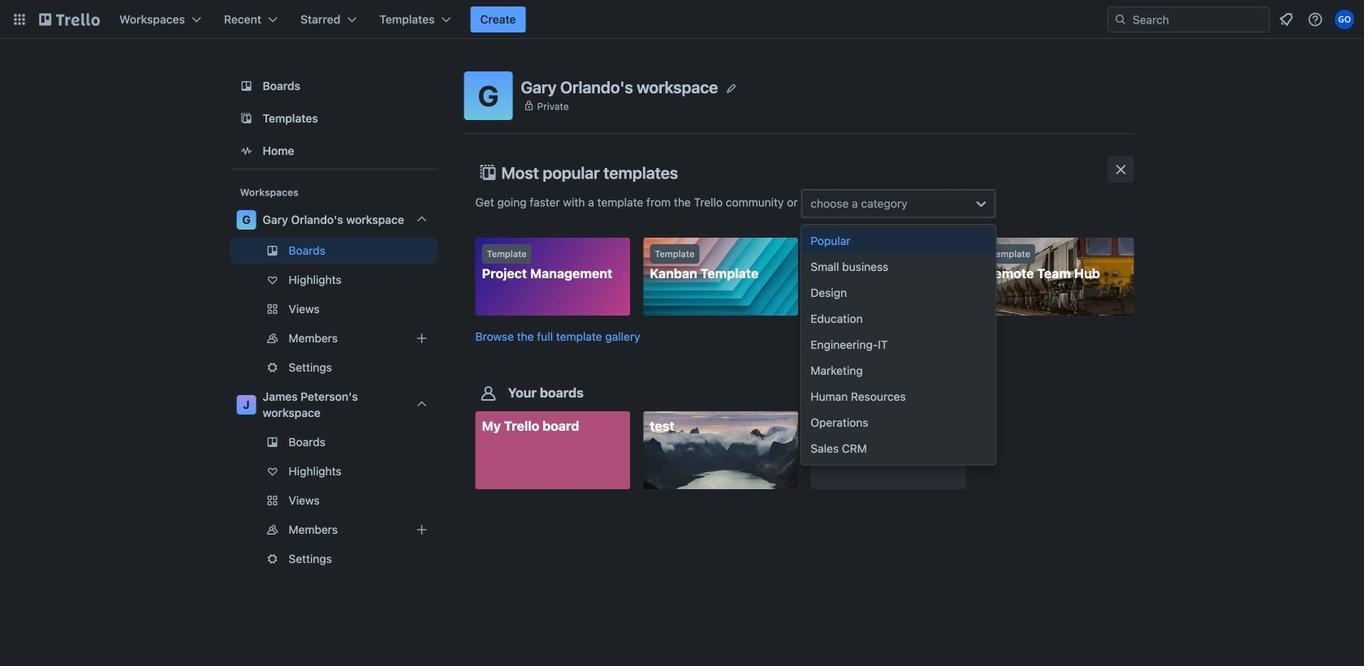 Task type: locate. For each thing, give the bounding box(es) containing it.
home image
[[237, 141, 256, 161]]

0 notifications image
[[1277, 10, 1296, 29]]



Task type: vqa. For each thing, say whether or not it's contained in the screenshot.
template board icon at the left top of page
yes



Task type: describe. For each thing, give the bounding box(es) containing it.
gary orlando (garyorlando) image
[[1335, 10, 1355, 29]]

add image
[[412, 329, 432, 348]]

back to home image
[[39, 6, 100, 32]]

board image
[[237, 76, 256, 96]]

search image
[[1114, 13, 1127, 26]]

template board image
[[237, 109, 256, 128]]

primary element
[[0, 0, 1364, 39]]

add image
[[412, 521, 432, 540]]

Search field
[[1127, 7, 1269, 32]]

open information menu image
[[1307, 11, 1324, 28]]



